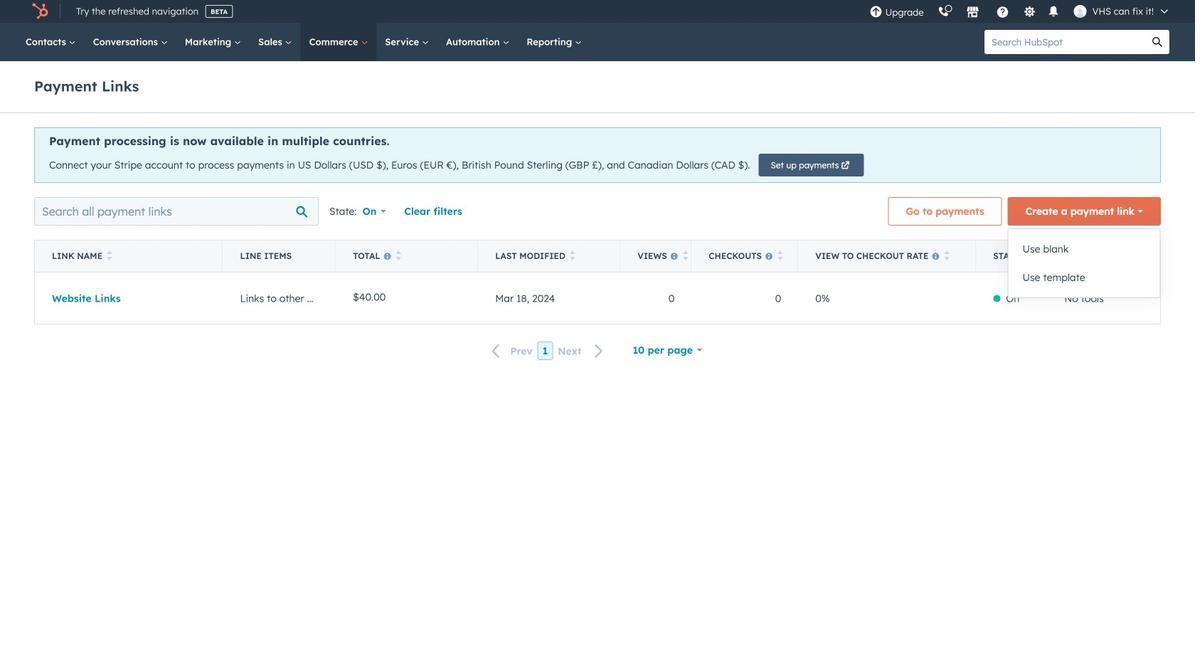 Task type: vqa. For each thing, say whether or not it's contained in the screenshot.
Upgrade
no



Task type: describe. For each thing, give the bounding box(es) containing it.
1 press to sort. element from the left
[[107, 251, 112, 262]]

marketplaces image
[[967, 6, 980, 19]]

7 press to sort. element from the left
[[1024, 251, 1030, 262]]

press to sort. image for first press to sort. element from right
[[1024, 251, 1030, 261]]

press to sort. image for third press to sort. element from right
[[778, 251, 783, 261]]



Task type: locate. For each thing, give the bounding box(es) containing it.
menu
[[863, 0, 1179, 23]]

Search search field
[[34, 197, 319, 226]]

press to sort. image for third press to sort. element from left
[[570, 251, 576, 261]]

press to sort. image for 2nd press to sort. element from right
[[945, 251, 950, 261]]

press to sort. element
[[107, 251, 112, 262], [396, 251, 402, 262], [570, 251, 576, 262], [683, 251, 689, 262], [778, 251, 783, 262], [945, 251, 950, 262], [1024, 251, 1030, 262]]

2 press to sort. image from the left
[[945, 251, 950, 261]]

press to sort. image
[[683, 251, 689, 261], [945, 251, 950, 261]]

press to sort. image for first press to sort. element from the left
[[107, 251, 112, 261]]

6 press to sort. element from the left
[[945, 251, 950, 262]]

4 press to sort. image from the left
[[778, 251, 783, 261]]

press to sort. image for 2nd press to sort. element from left
[[396, 251, 402, 261]]

pagination navigation
[[484, 342, 613, 361]]

press to sort. image
[[107, 251, 112, 261], [396, 251, 402, 261], [570, 251, 576, 261], [778, 251, 783, 261], [1024, 251, 1030, 261]]

3 press to sort. element from the left
[[570, 251, 576, 262]]

column header
[[223, 241, 336, 272]]

1 horizontal spatial press to sort. image
[[945, 251, 950, 261]]

1 press to sort. image from the left
[[107, 251, 112, 261]]

1 press to sort. image from the left
[[683, 251, 689, 261]]

Search HubSpot search field
[[985, 30, 1146, 54]]

0 horizontal spatial press to sort. image
[[683, 251, 689, 261]]

terry turtle image
[[1075, 5, 1087, 18]]

5 press to sort. element from the left
[[778, 251, 783, 262]]

5 press to sort. image from the left
[[1024, 251, 1030, 261]]

2 press to sort. element from the left
[[396, 251, 402, 262]]

3 press to sort. image from the left
[[570, 251, 576, 261]]

4 press to sort. element from the left
[[683, 251, 689, 262]]

press to sort. image for 4th press to sort. element
[[683, 251, 689, 261]]

2 press to sort. image from the left
[[396, 251, 402, 261]]



